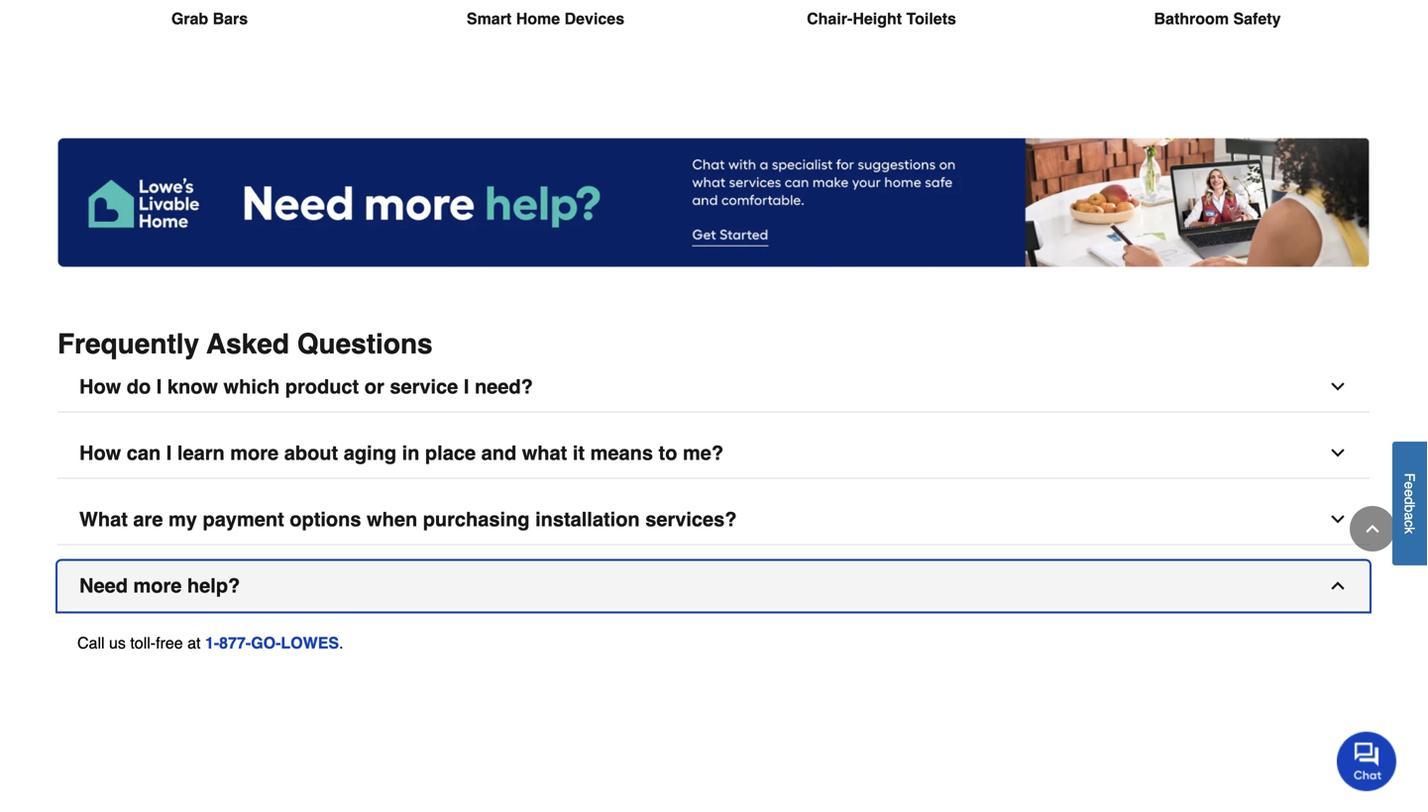 Task type: vqa. For each thing, say whether or not it's contained in the screenshot.
the middle 3
no



Task type: locate. For each thing, give the bounding box(es) containing it.
toilets
[[906, 9, 956, 28]]

learn
[[177, 442, 225, 465]]

0 vertical spatial more
[[230, 442, 279, 465]]

1 how from the top
[[79, 376, 121, 398]]

2 horizontal spatial i
[[464, 376, 469, 398]]

bars
[[213, 9, 248, 28]]

how left can in the left bottom of the page
[[79, 442, 121, 465]]

chevron down image up chevron down icon
[[1328, 377, 1348, 397]]

options
[[290, 508, 361, 531]]

me?
[[683, 442, 724, 465]]

service
[[390, 376, 458, 398]]

e
[[1402, 482, 1418, 490], [1402, 489, 1418, 497]]

height
[[853, 9, 902, 28]]

grab bars
[[171, 9, 248, 28]]

2 chevron down image from the top
[[1328, 510, 1348, 530]]

a
[[1402, 513, 1418, 520]]

i right can in the left bottom of the page
[[166, 442, 172, 465]]

0 vertical spatial how
[[79, 376, 121, 398]]

1 chevron down image from the top
[[1328, 377, 1348, 397]]

how for how do i know which product or service i need?
[[79, 376, 121, 398]]

frequently asked questions
[[57, 328, 433, 360]]

1 vertical spatial how
[[79, 442, 121, 465]]

need more help?
[[79, 575, 240, 598]]

0 horizontal spatial i
[[156, 376, 162, 398]]

f e e d b a c k
[[1402, 473, 1418, 534]]

installation
[[535, 508, 640, 531]]

lowes
[[281, 634, 339, 653]]

do
[[127, 376, 151, 398]]

safety
[[1233, 9, 1281, 28]]

frequently
[[57, 328, 199, 360]]

what
[[522, 442, 567, 465]]

1-
[[205, 634, 219, 653]]

chevron up image
[[1363, 519, 1382, 539]]

chair-
[[807, 9, 853, 28]]

0 horizontal spatial more
[[133, 575, 182, 598]]

e up d
[[1402, 482, 1418, 490]]

toll-
[[130, 634, 156, 653]]

more
[[230, 442, 279, 465], [133, 575, 182, 598]]

i left need?
[[464, 376, 469, 398]]

1 horizontal spatial i
[[166, 442, 172, 465]]

chevron down image inside what are my payment options when purchasing installation services? button
[[1328, 510, 1348, 530]]

0 vertical spatial chevron down image
[[1328, 377, 1348, 397]]

in
[[402, 442, 420, 465]]

i
[[156, 376, 162, 398], [464, 376, 469, 398], [166, 442, 172, 465]]

need more help? button
[[57, 561, 1370, 612]]

1 vertical spatial more
[[133, 575, 182, 598]]

us
[[109, 634, 126, 653]]

2 how from the top
[[79, 442, 121, 465]]

k
[[1402, 527, 1418, 534]]

chevron down image left scroll to top element
[[1328, 510, 1348, 530]]

or
[[364, 376, 384, 398]]

more right need
[[133, 575, 182, 598]]

need?
[[475, 376, 533, 398]]

1 horizontal spatial more
[[230, 442, 279, 465]]

how can i learn more about aging in place and what it means to me?
[[79, 442, 724, 465]]

and
[[481, 442, 516, 465]]

877-
[[219, 634, 251, 653]]

e up b
[[1402, 489, 1418, 497]]

scroll to top element
[[1350, 506, 1395, 552]]

how left do
[[79, 376, 121, 398]]

f e e d b a c k button
[[1392, 442, 1427, 566]]

how do i know which product or service i need? button
[[57, 362, 1370, 413]]

chevron down image
[[1328, 377, 1348, 397], [1328, 510, 1348, 530]]

more right learn on the left of the page
[[230, 442, 279, 465]]

bathroom safety
[[1154, 9, 1281, 28]]

what are my payment options when purchasing installation services? button
[[57, 495, 1370, 546]]

devices
[[564, 9, 624, 28]]

call us toll-free at 1-877-go-lowes .
[[77, 634, 343, 653]]

how
[[79, 376, 121, 398], [79, 442, 121, 465]]

chevron down image
[[1328, 443, 1348, 463]]

more inside 'need more help?' button
[[133, 575, 182, 598]]

questions
[[297, 328, 433, 360]]

chevron down image inside how do i know which product or service i need? button
[[1328, 377, 1348, 397]]

to
[[659, 442, 677, 465]]

1 vertical spatial chevron down image
[[1328, 510, 1348, 530]]

smart home devices link
[[393, 0, 698, 78]]

it
[[573, 442, 585, 465]]

i right do
[[156, 376, 162, 398]]



Task type: describe. For each thing, give the bounding box(es) containing it.
chair-height toilets link
[[729, 0, 1034, 78]]

services?
[[645, 508, 737, 531]]

aging
[[344, 442, 396, 465]]

more inside "how can i learn more about aging in place and what it means to me?" button
[[230, 442, 279, 465]]

how for how can i learn more about aging in place and what it means to me?
[[79, 442, 121, 465]]

call
[[77, 634, 105, 653]]

bathroom
[[1154, 9, 1229, 28]]

means
[[590, 442, 653, 465]]

chat invite button image
[[1337, 731, 1397, 792]]

which
[[224, 376, 280, 398]]

what
[[79, 508, 128, 531]]

asked
[[207, 328, 289, 360]]

chevron down image for how do i know which product or service i need?
[[1328, 377, 1348, 397]]

.
[[339, 634, 343, 653]]

chat with a specialist for suggestions on what services can make your home safe and comfortable. image
[[57, 138, 1370, 267]]

place
[[425, 442, 476, 465]]

grab bars link
[[57, 0, 362, 78]]

1-877-go-lowes link
[[205, 634, 339, 653]]

chevron down image for what are my payment options when purchasing installation services?
[[1328, 510, 1348, 530]]

grab
[[171, 9, 208, 28]]

can
[[127, 442, 161, 465]]

b
[[1402, 505, 1418, 513]]

chair-height toilets
[[807, 9, 956, 28]]

how do i know which product or service i need?
[[79, 376, 533, 398]]

d
[[1402, 497, 1418, 505]]

i for about
[[166, 442, 172, 465]]

payment
[[203, 508, 284, 531]]

know
[[167, 376, 218, 398]]

about
[[284, 442, 338, 465]]

product
[[285, 376, 359, 398]]

free
[[156, 634, 183, 653]]

smart
[[467, 9, 512, 28]]

when
[[367, 508, 417, 531]]

how can i learn more about aging in place and what it means to me? button
[[57, 429, 1370, 479]]

need
[[79, 575, 128, 598]]

smart home devices
[[467, 9, 624, 28]]

what are my payment options when purchasing installation services?
[[79, 508, 737, 531]]

help?
[[187, 575, 240, 598]]

1 e from the top
[[1402, 482, 1418, 490]]

bathroom safety link
[[1065, 0, 1370, 78]]

home
[[516, 9, 560, 28]]

c
[[1402, 520, 1418, 527]]

purchasing
[[423, 508, 530, 531]]

are
[[133, 508, 163, 531]]

go-
[[251, 634, 281, 653]]

at
[[187, 634, 201, 653]]

chevron up image
[[1328, 576, 1348, 596]]

i for product
[[156, 376, 162, 398]]

my
[[168, 508, 197, 531]]

2 e from the top
[[1402, 489, 1418, 497]]

f
[[1402, 473, 1418, 482]]



